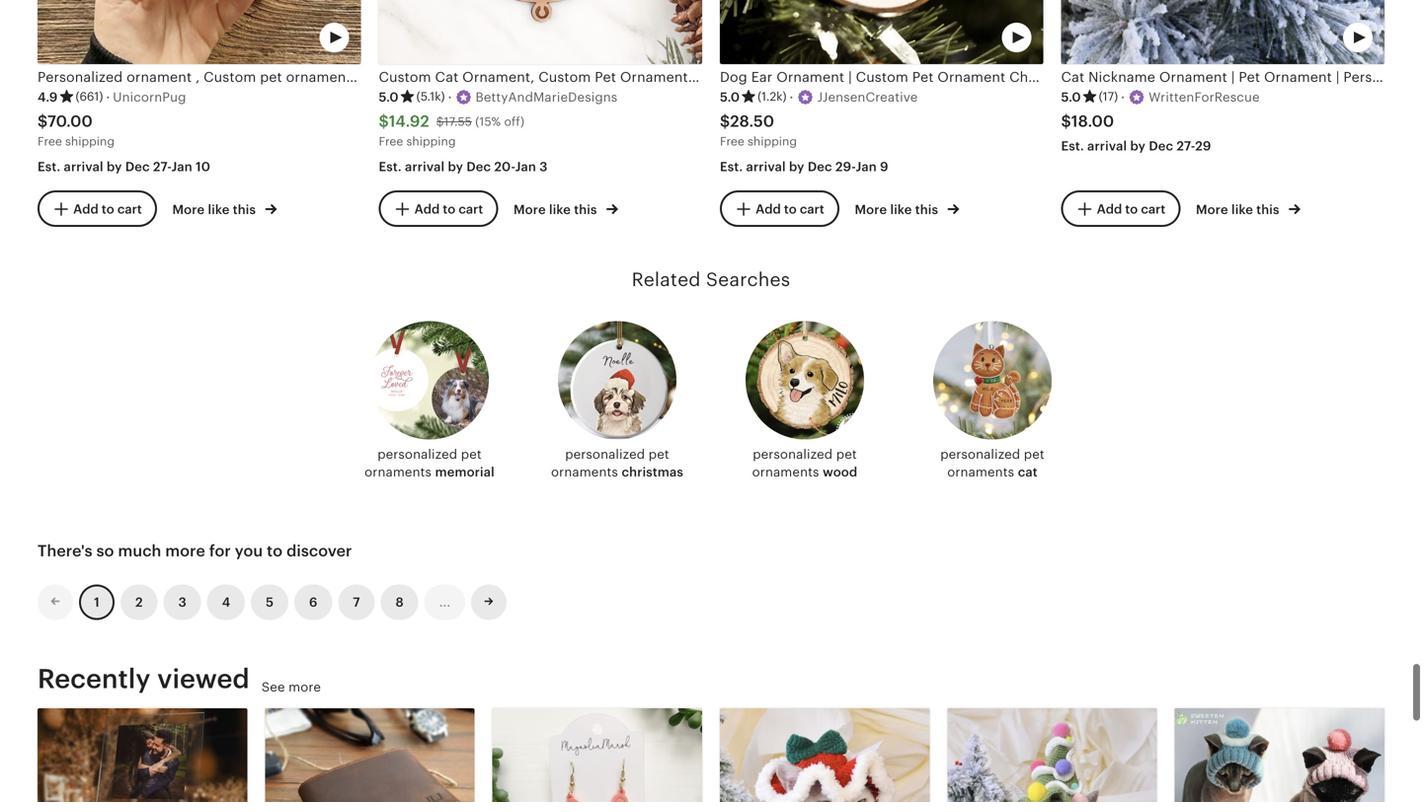 Task type: locate. For each thing, give the bounding box(es) containing it.
1 horizontal spatial more
[[289, 681, 321, 695]]

1 vertical spatial 3
[[178, 596, 186, 610]]

to
[[102, 202, 114, 217], [443, 202, 455, 217], [784, 202, 797, 217], [1125, 202, 1138, 217], [267, 543, 283, 560]]

cart
[[117, 202, 142, 217], [459, 202, 483, 217], [800, 202, 824, 217], [1141, 202, 1166, 217]]

$ for 70.00
[[38, 113, 47, 130]]

est. down $ 28.50 free shipping
[[720, 159, 743, 174]]

add to cart down the est. arrival by dec 29-jan 9
[[756, 202, 824, 217]]

0 horizontal spatial 3
[[178, 596, 186, 610]]

4 personalized pet ornaments from the left
[[940, 447, 1045, 480]]

more down 29
[[1196, 203, 1228, 217]]

more like this link down 20-
[[514, 199, 618, 219]]

3 more like this from the left
[[855, 203, 942, 217]]

free
[[38, 135, 62, 148], [379, 135, 403, 148], [720, 135, 744, 148]]

more
[[172, 203, 205, 217], [514, 203, 546, 217], [855, 203, 887, 217], [1196, 203, 1228, 217]]

recently
[[38, 664, 151, 695]]

shipping
[[65, 135, 115, 148], [406, 135, 456, 148], [748, 135, 797, 148]]

ornaments
[[365, 465, 432, 480], [551, 465, 618, 480], [752, 465, 819, 480], [947, 465, 1014, 480]]

shipping down 14.92
[[406, 135, 456, 148]]

2 product video element from the left
[[720, 0, 1043, 64]]

cat nickname ornament | pet ornament | personalized pet ornament | gift for pet owner | custom cat ornament image
[[1061, 0, 1385, 64]]

2 this from the left
[[574, 203, 597, 217]]

free down 70.00
[[38, 135, 62, 148]]

3 add from the left
[[756, 202, 781, 217]]

more like this for 28.50
[[855, 203, 942, 217]]

2 horizontal spatial product video element
[[1061, 0, 1385, 64]]

free for 28.50
[[720, 135, 744, 148]]

3 ornaments from the left
[[752, 465, 819, 480]]

for
[[209, 543, 231, 560]]

· right (1.2k)
[[790, 90, 793, 104]]

custom cat ornament, custom pet ornament, cat ornament personalized, cat themed gifts image
[[379, 0, 702, 64]]

2 ornaments from the left
[[551, 465, 618, 480]]

dec inside $ 18.00 est. arrival by dec 27-29
[[1149, 139, 1173, 154]]

related searches
[[632, 269, 790, 290]]

this for 70.00
[[233, 203, 256, 217]]

ornament,
[[462, 69, 535, 85], [620, 69, 692, 85]]

$ inside $ 18.00 est. arrival by dec 27-29
[[1061, 113, 1071, 130]]

much
[[118, 543, 161, 560]]

27-
[[1177, 139, 1195, 154], [153, 159, 171, 174]]

0 horizontal spatial product video element
[[38, 0, 361, 64]]

to down est. arrival by dec 20-jan 3
[[443, 202, 455, 217]]

0 horizontal spatial shipping
[[65, 135, 115, 148]]

dec for 70.00
[[125, 159, 150, 174]]

there's so much more for you to discover
[[38, 543, 352, 560]]

personalized leather mens wallet, christmas gift for boyfriend, him, husband, father, dad, handwriting engraved custom anniversary wallet image
[[265, 709, 475, 803]]

jan
[[171, 159, 192, 174], [515, 159, 536, 174], [856, 159, 877, 174]]

1 vertical spatial 27-
[[153, 159, 171, 174]]

4 link
[[207, 585, 245, 621]]

cart for 28.50
[[800, 202, 824, 217]]

3 free from the left
[[720, 135, 744, 148]]

more like this link down 9
[[855, 199, 959, 219]]

0 horizontal spatial ornament,
[[462, 69, 535, 85]]

4 this from the left
[[1256, 203, 1279, 217]]

personalized up christmas
[[565, 447, 645, 462]]

to down est. arrival by dec 27-jan 10
[[102, 202, 114, 217]]

shipping inside the $ 14.92 $ 17.55 (15% off) free shipping
[[406, 135, 456, 148]]

1 horizontal spatial ornament,
[[620, 69, 692, 85]]

more like this link for 14.92
[[514, 199, 618, 219]]

$ for 18.00
[[1061, 113, 1071, 130]]

more down 20-
[[514, 203, 546, 217]]

4 personalized from the left
[[940, 447, 1020, 462]]

2 horizontal spatial jan
[[856, 159, 877, 174]]

28.50
[[730, 113, 774, 130]]

add to cart button for 28.50
[[720, 191, 839, 227]]

2 more like this link from the left
[[514, 199, 618, 219]]

add to cart down est. arrival by dec 27-jan 10
[[73, 202, 142, 217]]

more like this down 20-
[[514, 203, 600, 217]]

· for 70.00
[[106, 90, 110, 104]]

2 add from the left
[[414, 202, 440, 217]]

3 product video element from the left
[[1061, 0, 1385, 64]]

more down 10
[[172, 203, 205, 217]]

...
[[439, 596, 450, 610]]

1 like from the left
[[208, 203, 230, 217]]

4 cart from the left
[[1141, 202, 1166, 217]]

by left 29-
[[789, 159, 804, 174]]

cat left ornament at the top right
[[696, 69, 720, 85]]

$ inside $ 28.50 free shipping
[[720, 113, 730, 130]]

1 horizontal spatial cat
[[696, 69, 720, 85]]

· for 14.92
[[448, 90, 452, 104]]

add down est. arrival by dec 20-jan 3
[[414, 202, 440, 217]]

add to cart button down est. arrival by dec 27-jan 10
[[38, 191, 157, 227]]

product video element
[[38, 0, 361, 64], [720, 0, 1043, 64], [1061, 0, 1385, 64]]

ornaments for wood
[[752, 465, 819, 480]]

shipping inside $ 28.50 free shipping
[[748, 135, 797, 148]]

more down 9
[[855, 203, 887, 217]]

· right (661)
[[106, 90, 110, 104]]

1 this from the left
[[233, 203, 256, 217]]

27- inside $ 18.00 est. arrival by dec 27-29
[[1177, 139, 1195, 154]]

more like this down 9
[[855, 203, 942, 217]]

add to cart for 70.00
[[73, 202, 142, 217]]

personalized up wood
[[753, 447, 833, 462]]

cat
[[435, 69, 459, 85], [696, 69, 720, 85], [889, 69, 912, 85]]

add for 14.92
[[414, 202, 440, 217]]

by left 29
[[1130, 139, 1146, 154]]

arrival for 28.50
[[746, 159, 786, 174]]

themed
[[916, 69, 971, 85]]

3
[[539, 159, 548, 174], [178, 596, 186, 610]]

add to cart button
[[38, 191, 157, 227], [379, 191, 498, 227], [720, 191, 839, 227], [1061, 191, 1180, 227]]

by down the $ 70.00 free shipping
[[107, 159, 122, 174]]

3 more like this link from the left
[[855, 199, 959, 219]]

jan left 10
[[171, 159, 192, 174]]

cat left themed at the top right of page
[[889, 69, 912, 85]]

christmas
[[622, 465, 683, 480]]

pet for memorial
[[461, 447, 482, 462]]

1 free from the left
[[38, 135, 62, 148]]

jan for 14.92
[[515, 159, 536, 174]]

pet up memorial
[[461, 447, 482, 462]]

personalized pet ornaments for christmas
[[551, 447, 669, 480]]

dec for 28.50
[[808, 159, 832, 174]]

free down 14.92
[[379, 135, 403, 148]]

9
[[880, 159, 888, 174]]

like for 14.92
[[549, 203, 571, 217]]

1 more from the left
[[172, 203, 205, 217]]

personalized for cat
[[940, 447, 1020, 462]]

shipping down 70.00
[[65, 135, 115, 148]]

searches
[[706, 269, 790, 290]]

cart down $ 18.00 est. arrival by dec 27-29
[[1141, 202, 1166, 217]]

ornaments left memorial
[[365, 465, 432, 480]]

(15%
[[475, 115, 501, 129]]

add down est. arrival by dec 27-jan 10
[[73, 202, 99, 217]]

this for 18.00
[[1256, 203, 1279, 217]]

pet up wood
[[836, 447, 857, 462]]

by
[[1130, 139, 1146, 154], [107, 159, 122, 174], [448, 159, 463, 174], [789, 159, 804, 174]]

3 this from the left
[[915, 203, 938, 217]]

cart down est. arrival by dec 27-jan 10
[[117, 202, 142, 217]]

ornaments left christmas
[[551, 465, 618, 480]]

more like this link down 29
[[1196, 199, 1300, 219]]

5 link
[[251, 585, 288, 621]]

2 · from the left
[[448, 90, 452, 104]]

$ for 28.50
[[720, 113, 730, 130]]

dec
[[1149, 139, 1173, 154], [125, 159, 150, 174], [466, 159, 491, 174], [808, 159, 832, 174]]

free inside the $ 70.00 free shipping
[[38, 135, 62, 148]]

1 personalized pet ornaments from the left
[[365, 447, 482, 480]]

pet for wood
[[836, 447, 857, 462]]

4 · from the left
[[1121, 90, 1125, 104]]

2 cart from the left
[[459, 202, 483, 217]]

$
[[38, 113, 47, 130], [379, 113, 389, 130], [720, 113, 730, 130], [1061, 113, 1071, 130], [436, 115, 444, 129]]

dec left 29
[[1149, 139, 1173, 154]]

custom down custom cat ornament, custom pet ornament, cat ornament personalized, cat themed gifts image
[[538, 69, 591, 85]]

more like this down 29
[[1196, 203, 1283, 217]]

1 personalized from the left
[[377, 447, 457, 462]]

0 horizontal spatial jan
[[171, 159, 192, 174]]

4 ornaments from the left
[[947, 465, 1014, 480]]

3 · from the left
[[790, 90, 793, 104]]

2 more like this from the left
[[514, 203, 600, 217]]

more like this for 14.92
[[514, 203, 600, 217]]

5.0 up 14.92
[[379, 90, 399, 104]]

5
[[266, 596, 274, 610]]

shipping down 28.50
[[748, 135, 797, 148]]

1 horizontal spatial 3
[[539, 159, 548, 174]]

est. for 28.50
[[720, 159, 743, 174]]

4 like from the left
[[1231, 203, 1253, 217]]

free inside $ 28.50 free shipping
[[720, 135, 744, 148]]

1 shipping from the left
[[65, 135, 115, 148]]

cart down the est. arrival by dec 29-jan 9
[[800, 202, 824, 217]]

custom
[[379, 69, 431, 85], [538, 69, 591, 85]]

4.9
[[38, 90, 58, 104]]

5.0
[[379, 90, 399, 104], [720, 90, 740, 104], [1061, 90, 1081, 104]]

so
[[96, 543, 114, 560]]

7 link
[[338, 585, 375, 621]]

· right "(5.1k)" on the top left of the page
[[448, 90, 452, 104]]

1 more like this link from the left
[[172, 199, 277, 219]]

3 right 2
[[178, 596, 186, 610]]

pet up 'cat'
[[1024, 447, 1045, 462]]

1 vertical spatial more
[[289, 681, 321, 695]]

3 more from the left
[[855, 203, 887, 217]]

dec left 20-
[[466, 159, 491, 174]]

$ 70.00 free shipping
[[38, 113, 115, 148]]

1 horizontal spatial shipping
[[406, 135, 456, 148]]

est. arrival by dec 27-jan 10
[[38, 159, 210, 174]]

1
[[94, 596, 99, 610]]

personalized up 'cat'
[[940, 447, 1020, 462]]

3 cat from the left
[[889, 69, 912, 85]]

1 product video element from the left
[[38, 0, 361, 64]]

add to cart down est. arrival by dec 20-jan 3
[[414, 202, 483, 217]]

(1.2k)
[[758, 90, 787, 103]]

whisker wonderland: cozy christmas cat hat image
[[720, 709, 930, 803]]

$ 14.92 $ 17.55 (15% off) free shipping
[[379, 113, 524, 148]]

add to cart for 28.50
[[756, 202, 824, 217]]

2 personalized from the left
[[565, 447, 645, 462]]

3 cart from the left
[[800, 202, 824, 217]]

more like this for 70.00
[[172, 203, 259, 217]]

3 link
[[163, 585, 201, 621]]

3 jan from the left
[[856, 159, 877, 174]]

more like this down 10
[[172, 203, 259, 217]]

to down the est. arrival by dec 29-jan 9
[[784, 202, 797, 217]]

dec left 29-
[[808, 159, 832, 174]]

discover
[[286, 543, 352, 560]]

2 shipping from the left
[[406, 135, 456, 148]]

add to cart down $ 18.00 est. arrival by dec 27-29
[[1097, 202, 1166, 217]]

cart down est. arrival by dec 20-jan 3
[[459, 202, 483, 217]]

pet up christmas
[[649, 447, 669, 462]]

$ inside the $ 70.00 free shipping
[[38, 113, 47, 130]]

1 cart from the left
[[117, 202, 142, 217]]

2 horizontal spatial cat
[[889, 69, 912, 85]]

viewed
[[157, 664, 250, 695]]

1 horizontal spatial 5.0
[[720, 90, 740, 104]]

add
[[73, 202, 99, 217], [414, 202, 440, 217], [756, 202, 781, 217], [1097, 202, 1122, 217]]

1 horizontal spatial 27-
[[1177, 139, 1195, 154]]

3 add to cart from the left
[[756, 202, 824, 217]]

3 personalized from the left
[[753, 447, 833, 462]]

add to cart for 14.92
[[414, 202, 483, 217]]

add to cart button down $ 18.00 est. arrival by dec 27-29
[[1061, 191, 1180, 227]]

0 horizontal spatial custom
[[379, 69, 431, 85]]

like
[[208, 203, 230, 217], [549, 203, 571, 217], [890, 203, 912, 217], [1231, 203, 1253, 217]]

custom up "(5.1k)" on the top left of the page
[[379, 69, 431, 85]]

(17)
[[1099, 90, 1118, 103]]

est.
[[1061, 139, 1084, 154], [38, 159, 61, 174], [379, 159, 402, 174], [720, 159, 743, 174]]

more right see
[[289, 681, 321, 695]]

personalized up memorial
[[377, 447, 457, 462]]

like for 70.00
[[208, 203, 230, 217]]

· right (17)
[[1121, 90, 1125, 104]]

1 horizontal spatial free
[[379, 135, 403, 148]]

personalized pet ornaments for memorial
[[365, 447, 482, 480]]

personalized
[[377, 447, 457, 462], [565, 447, 645, 462], [753, 447, 833, 462], [940, 447, 1020, 462]]

2 horizontal spatial shipping
[[748, 135, 797, 148]]

2 horizontal spatial 5.0
[[1061, 90, 1081, 104]]

more
[[165, 543, 205, 560], [289, 681, 321, 695]]

3 like from the left
[[890, 203, 912, 217]]

recently viewed
[[38, 664, 250, 695]]

shipping for 70.00
[[65, 135, 115, 148]]

pet
[[595, 69, 616, 85], [461, 447, 482, 462], [649, 447, 669, 462], [836, 447, 857, 462], [1024, 447, 1045, 462]]

est. down the $ 70.00 free shipping
[[38, 159, 61, 174]]

more left for
[[165, 543, 205, 560]]

dec left 10
[[125, 159, 150, 174]]

1 add from the left
[[73, 202, 99, 217]]

3 add to cart button from the left
[[720, 191, 839, 227]]

more like this
[[172, 203, 259, 217], [514, 203, 600, 217], [855, 203, 942, 217], [1196, 203, 1283, 217]]

2 more from the left
[[514, 203, 546, 217]]

to down $ 18.00 est. arrival by dec 27-29
[[1125, 202, 1138, 217]]

by inside $ 18.00 est. arrival by dec 27-29
[[1130, 139, 1146, 154]]

to right you
[[267, 543, 283, 560]]

0 horizontal spatial cat
[[435, 69, 459, 85]]

more for 14.92
[[514, 203, 546, 217]]

1 ornaments from the left
[[365, 465, 432, 480]]

est. down 18.00
[[1061, 139, 1084, 154]]

2 horizontal spatial free
[[720, 135, 744, 148]]

this
[[233, 203, 256, 217], [574, 203, 597, 217], [915, 203, 938, 217], [1256, 203, 1279, 217]]

2 cat from the left
[[696, 69, 720, 85]]

1 add to cart button from the left
[[38, 191, 157, 227]]

est. down 14.92
[[379, 159, 402, 174]]

3 personalized pet ornaments from the left
[[752, 447, 857, 480]]

arrival down 18.00
[[1087, 139, 1127, 154]]

more like this link
[[172, 199, 277, 219], [514, 199, 618, 219], [855, 199, 959, 219], [1196, 199, 1300, 219]]

personalized song plaque christmas gift for him, anniversary gift for boyfriend, acrylic music plaque, gift for her, custom album cover art image
[[38, 709, 247, 803]]

more for 28.50
[[855, 203, 887, 217]]

2 5.0 from the left
[[720, 90, 740, 104]]

cat
[[1018, 465, 1038, 480]]

1 5.0 from the left
[[379, 90, 399, 104]]

3 shipping from the left
[[748, 135, 797, 148]]

arrival down the $ 14.92 $ 17.55 (15% off) free shipping
[[405, 159, 445, 174]]

jan down "off)"
[[515, 159, 536, 174]]

14.92
[[389, 113, 429, 130]]

2 personalized pet ornaments from the left
[[551, 447, 669, 480]]

5.0 up 28.50
[[720, 90, 740, 104]]

2 add to cart button from the left
[[379, 191, 498, 227]]

1 jan from the left
[[171, 159, 192, 174]]

shipping inside the $ 70.00 free shipping
[[65, 135, 115, 148]]

est. for 14.92
[[379, 159, 402, 174]]

like for 28.50
[[890, 203, 912, 217]]

more like this link down 10
[[172, 199, 277, 219]]

1 · from the left
[[106, 90, 110, 104]]

add down the est. arrival by dec 29-jan 9
[[756, 202, 781, 217]]

ornaments left wood
[[752, 465, 819, 480]]

ornaments left 'cat'
[[947, 465, 1014, 480]]

2 free from the left
[[379, 135, 403, 148]]

add down $ 18.00 est. arrival by dec 27-29
[[1097, 202, 1122, 217]]

2 add to cart from the left
[[414, 202, 483, 217]]

1 horizontal spatial product video element
[[720, 0, 1043, 64]]

1 horizontal spatial jan
[[515, 159, 536, 174]]

arrival down the $ 70.00 free shipping
[[64, 159, 103, 174]]

1 horizontal spatial custom
[[538, 69, 591, 85]]

0 horizontal spatial 5.0
[[379, 90, 399, 104]]

personalized pet ornaments
[[365, 447, 482, 480], [551, 447, 669, 480], [752, 447, 857, 480], [940, 447, 1045, 480]]

5.0 up 18.00
[[1061, 90, 1081, 104]]

add for 70.00
[[73, 202, 99, 217]]

add to cart
[[73, 202, 142, 217], [414, 202, 483, 217], [756, 202, 824, 217], [1097, 202, 1166, 217]]

product video element for 70.00
[[38, 0, 361, 64]]

jan for 70.00
[[171, 159, 192, 174]]

cat up "(5.1k)" on the top left of the page
[[435, 69, 459, 85]]

2 jan from the left
[[515, 159, 536, 174]]

0 horizontal spatial free
[[38, 135, 62, 148]]

arrival inside $ 18.00 est. arrival by dec 27-29
[[1087, 139, 1127, 154]]

1 add to cart from the left
[[73, 202, 142, 217]]

jan for 28.50
[[856, 159, 877, 174]]

4 more like this from the left
[[1196, 203, 1283, 217]]

add to cart button down est. arrival by dec 20-jan 3
[[379, 191, 498, 227]]

2 like from the left
[[549, 203, 571, 217]]

(5.1k)
[[416, 90, 445, 103]]

by down the $ 14.92 $ 17.55 (15% off) free shipping
[[448, 159, 463, 174]]

·
[[106, 90, 110, 104], [448, 90, 452, 104], [790, 90, 793, 104], [1121, 90, 1125, 104]]

arrival
[[1087, 139, 1127, 154], [64, 159, 103, 174], [405, 159, 445, 174], [746, 159, 786, 174]]

0 vertical spatial more
[[165, 543, 205, 560]]

3 right 20-
[[539, 159, 548, 174]]

add to cart button down the est. arrival by dec 29-jan 9
[[720, 191, 839, 227]]

arrival down $ 28.50 free shipping
[[746, 159, 786, 174]]

jan left 9
[[856, 159, 877, 174]]

free down 28.50
[[720, 135, 744, 148]]

0 vertical spatial 27-
[[1177, 139, 1195, 154]]

1 more like this from the left
[[172, 203, 259, 217]]



Task type: describe. For each thing, give the bounding box(es) containing it.
personalized ornament , custom pet ornament, memorial pet ornament, dog ornament personalized, painted by hand image
[[38, 0, 361, 64]]

gifts
[[974, 69, 1006, 85]]

add to cart button for 14.92
[[379, 191, 498, 227]]

cart for 70.00
[[117, 202, 142, 217]]

est. arrival by dec 29-jan 9
[[720, 159, 888, 174]]

personalized for christmas
[[565, 447, 645, 462]]

$ 28.50 free shipping
[[720, 113, 797, 148]]

5.0 for 14.92
[[379, 90, 399, 104]]

personalized for wood
[[753, 447, 833, 462]]

4 more like this link from the left
[[1196, 199, 1300, 219]]

to for 70.00
[[102, 202, 114, 217]]

by for 70.00
[[107, 159, 122, 174]]

cart for 14.92
[[459, 202, 483, 217]]

6
[[309, 596, 317, 610]]

free inside the $ 14.92 $ 17.55 (15% off) free shipping
[[379, 135, 403, 148]]

custom cat ornament, custom pet ornament, cat ornament personalized, cat themed gifts
[[379, 69, 1006, 85]]

personalized for memorial
[[377, 447, 457, 462]]

1 cat from the left
[[435, 69, 459, 85]]

4 add to cart button from the left
[[1061, 191, 1180, 227]]

you
[[235, 543, 263, 560]]

20-
[[494, 159, 515, 174]]

10
[[196, 159, 210, 174]]

0 vertical spatial 3
[[539, 159, 548, 174]]

1 link
[[79, 585, 115, 621]]

dec for 14.92
[[466, 159, 491, 174]]

add to cart button for 70.00
[[38, 191, 157, 227]]

4 add from the left
[[1097, 202, 1122, 217]]

est. arrival by dec 20-jan 3
[[379, 159, 548, 174]]

$ 18.00 est. arrival by dec 27-29
[[1061, 113, 1211, 154]]

there's
[[38, 543, 92, 560]]

wood
[[823, 465, 858, 480]]

7
[[353, 596, 360, 610]]

4 add to cart from the left
[[1097, 202, 1166, 217]]

arrival for 70.00
[[64, 159, 103, 174]]

ornament
[[723, 69, 792, 85]]

arrival for 14.92
[[405, 159, 445, 174]]

shipping for 28.50
[[748, 135, 797, 148]]

this for 28.50
[[915, 203, 938, 217]]

see
[[262, 681, 285, 695]]

pet for cat
[[1024, 447, 1045, 462]]

$ for 14.92
[[379, 113, 389, 130]]

2 custom from the left
[[538, 69, 591, 85]]

1 custom from the left
[[379, 69, 431, 85]]

by for 28.50
[[789, 159, 804, 174]]

dog ear ornament | custom pet ornament  christmas dog ornament line drawing ear line art unique dog ornament personalized image
[[720, 0, 1043, 64]]

est. inside $ 18.00 est. arrival by dec 27-29
[[1061, 139, 1084, 154]]

(661)
[[76, 90, 103, 103]]

4
[[222, 596, 230, 610]]

see more link
[[262, 679, 321, 697]]

more for 70.00
[[172, 203, 205, 217]]

flamingo earrings, acrylic earrings, pink peach coral colored earrings, gifts for flamingo lover, lightweight earrings, summer earrings image
[[492, 709, 702, 803]]

ornaments for cat
[[947, 465, 1014, 480]]

6 link
[[294, 585, 332, 621]]

17.55
[[444, 115, 472, 129]]

8
[[396, 596, 404, 610]]

related
[[632, 269, 701, 290]]

29-
[[835, 159, 856, 174]]

memorial
[[435, 465, 495, 480]]

· for 28.50
[[790, 90, 793, 104]]

ornaments for memorial
[[365, 465, 432, 480]]

pet down custom cat ornament, custom pet ornament, cat ornament personalized, cat themed gifts image
[[595, 69, 616, 85]]

personalized pet ornaments for cat
[[940, 447, 1045, 480]]

off)
[[504, 115, 524, 129]]

сat hat with pom pom, open ear cat hat, kitten cat clothes, winter knitted hat for pet, winter cat apparel, funny cat accessories image
[[1175, 709, 1384, 803]]

3 5.0 from the left
[[1061, 90, 1081, 104]]

29
[[1195, 139, 1211, 154]]

2 ornament, from the left
[[620, 69, 692, 85]]

8 link
[[381, 585, 418, 621]]

4 more from the left
[[1196, 203, 1228, 217]]

add for 28.50
[[756, 202, 781, 217]]

pet for christmas
[[649, 447, 669, 462]]

... button
[[424, 585, 465, 621]]

5.0 for 28.50
[[720, 90, 740, 104]]

see more
[[262, 681, 321, 695]]

0 horizontal spatial 27-
[[153, 159, 171, 174]]

1 ornament, from the left
[[462, 69, 535, 85]]

0 horizontal spatial more
[[165, 543, 205, 560]]

personalized pet ornaments for wood
[[752, 447, 857, 480]]

festive spinning christmas tree pet hat - magical holiday wear for pets! image
[[947, 709, 1157, 803]]

by for 14.92
[[448, 159, 463, 174]]

2
[[135, 596, 143, 610]]

to for 14.92
[[443, 202, 455, 217]]

personalized,
[[795, 69, 885, 85]]

est. for 70.00
[[38, 159, 61, 174]]

2 link
[[120, 585, 158, 621]]

ornaments for christmas
[[551, 465, 618, 480]]

70.00
[[47, 113, 93, 130]]

to for 28.50
[[784, 202, 797, 217]]

more like this link for 28.50
[[855, 199, 959, 219]]

product video element for 28.50
[[720, 0, 1043, 64]]

free for 70.00
[[38, 135, 62, 148]]

more like this link for 70.00
[[172, 199, 277, 219]]

18.00
[[1071, 113, 1114, 130]]



Task type: vqa. For each thing, say whether or not it's contained in the screenshot.
the top "etsy logo with white font on an orange background"
no



